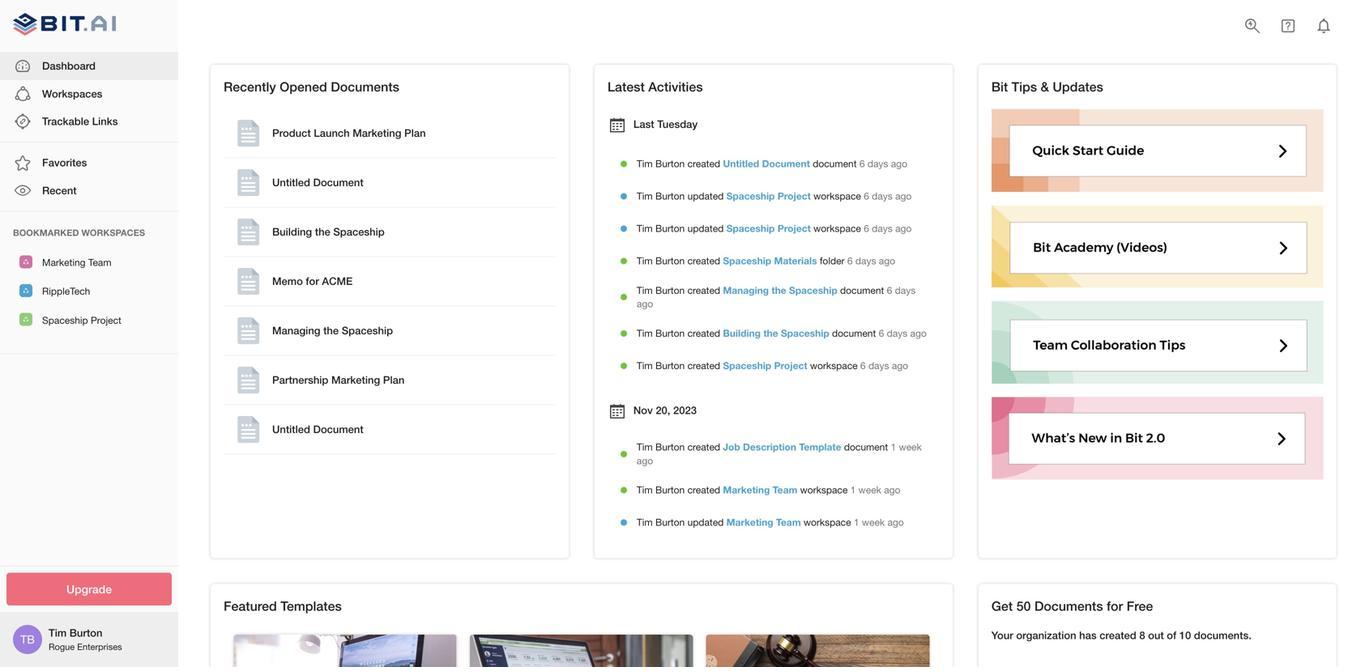 Task type: vqa. For each thing, say whether or not it's contained in the screenshot.
the right T button
no



Task type: describe. For each thing, give the bounding box(es) containing it.
product
[[272, 127, 311, 139]]

spaceship up "tim burton created managing the spaceship document"
[[723, 255, 772, 267]]

project inside "button"
[[91, 315, 121, 326]]

tim burton created job description template document
[[637, 442, 888, 453]]

10
[[1180, 630, 1192, 642]]

opened
[[280, 79, 327, 94]]

tim burton created managing the spaceship document
[[637, 285, 884, 296]]

tim for the bottommost spaceship project link
[[637, 360, 653, 372]]

workspaces
[[81, 228, 145, 238]]

materials
[[774, 255, 817, 267]]

✍️faq template image
[[234, 635, 457, 668]]

20,
[[656, 404, 671, 417]]

burton for topmost spaceship project link
[[656, 190, 685, 202]]

created left 8
[[1100, 630, 1137, 642]]

memo for acme
[[272, 275, 353, 288]]

workspace for marketing team link for created
[[801, 485, 848, 496]]

&
[[1041, 79, 1050, 94]]

for inside memo for acme link
[[306, 275, 319, 288]]

partnership marketing plan link
[[227, 359, 553, 402]]

created for managing the spaceship
[[688, 285, 721, 296]]

team for tim burton updated marketing team workspace 1 week ago
[[776, 517, 801, 529]]

enterprises
[[77, 642, 122, 653]]

trackable links button
[[0, 108, 178, 135]]

documents for opened
[[331, 79, 400, 94]]

free
[[1127, 599, 1154, 614]]

week for tim burton created marketing team workspace 1 week ago
[[859, 485, 882, 496]]

1 untitled document from the top
[[272, 176, 364, 189]]

folder
[[820, 255, 845, 267]]

description
[[743, 442, 797, 453]]

created for spaceship project
[[688, 360, 721, 372]]

ago inside the 1 week ago
[[637, 455, 653, 467]]

burton for the middle spaceship project link
[[656, 223, 685, 234]]

document for building the spaceship
[[832, 328, 876, 339]]

tim burton created spaceship materials folder 6 days ago
[[637, 255, 896, 267]]

workspace for marketing team link for updated
[[804, 517, 851, 529]]

created for untitled document
[[688, 158, 721, 169]]

tips
[[1012, 79, 1038, 94]]

upgrade
[[66, 583, 112, 597]]

2 vertical spatial untitled
[[272, 423, 310, 436]]

marketing up tim burton updated marketing team workspace 1 week ago at bottom
[[723, 485, 770, 496]]

tim burton updated spaceship project workspace 6 days ago for topmost spaceship project link
[[637, 190, 912, 202]]

ago for "spaceship materials" link
[[879, 255, 896, 267]]

burton for the right building the spaceship link
[[656, 328, 685, 339]]

document for managing the spaceship
[[841, 285, 884, 296]]

created for job description template
[[688, 442, 721, 453]]

spaceship down tim burton created untitled document document 6 days ago at the top of page
[[727, 190, 775, 202]]

nov
[[634, 404, 653, 417]]

0 vertical spatial untitled
[[723, 158, 760, 169]]

workspaces
[[42, 87, 102, 100]]

trackable links
[[42, 115, 118, 128]]

your organization has created 8 out of 10 documents.
[[992, 630, 1252, 642]]

tim for job description template link
[[637, 442, 653, 453]]

workspace for the middle spaceship project link
[[814, 223, 861, 234]]

recently opened documents
[[224, 79, 400, 94]]

2023
[[674, 404, 697, 417]]

spaceship down memo for acme link
[[342, 324, 393, 337]]

managing the spaceship
[[272, 324, 393, 337]]

product launch marketing plan
[[272, 127, 426, 139]]

0 vertical spatial plan
[[404, 127, 426, 139]]

6 for the middle spaceship project link
[[864, 223, 870, 234]]

has
[[1080, 630, 1097, 642]]

8
[[1140, 630, 1146, 642]]

2 vertical spatial spaceship project link
[[723, 360, 808, 372]]

updated for topmost spaceship project link
[[688, 190, 724, 202]]

templates
[[281, 599, 342, 614]]

untitled document link for recently opened documents
[[227, 162, 553, 204]]

the up the tim burton created spaceship project workspace 6 days ago
[[764, 328, 779, 339]]

tb
[[20, 633, 35, 647]]

1 vertical spatial managing the spaceship link
[[227, 310, 553, 352]]

tim for marketing team link for created
[[637, 485, 653, 496]]

days for untitled document link associated with tim burton
[[868, 158, 889, 169]]

tim burton created untitled document document 6 days ago
[[637, 158, 908, 169]]

spaceship materials link
[[723, 255, 817, 267]]

spaceship project
[[42, 315, 121, 326]]

tim burton created marketing team workspace 1 week ago
[[637, 485, 901, 496]]

ago inside 6 days ago
[[637, 298, 653, 310]]

0 vertical spatial managing the spaceship link
[[723, 285, 838, 296]]

featured templates
[[224, 599, 342, 614]]

product launch marketing plan link
[[227, 112, 553, 154]]

tim burton rogue enterprises
[[49, 627, 122, 653]]

job
[[723, 442, 741, 453]]

links
[[92, 115, 118, 128]]

burton inside tim burton rogue enterprises
[[70, 627, 102, 640]]

bookmarked workspaces
[[13, 228, 145, 238]]

updates
[[1053, 79, 1104, 94]]

building the spaceship
[[272, 226, 385, 238]]

workspaces button
[[0, 80, 178, 108]]

ago for marketing team link for created
[[884, 485, 901, 496]]

spaceship inside "button"
[[42, 315, 88, 326]]

0 vertical spatial building
[[272, 226, 312, 238]]

template
[[799, 442, 842, 453]]

dashboard
[[42, 60, 96, 72]]

job description template link
[[723, 442, 842, 453]]

tim for the middle spaceship project link
[[637, 223, 653, 234]]

tim for the right building the spaceship link
[[637, 328, 653, 339]]

the down 'acme'
[[323, 324, 339, 337]]

documents for 50
[[1035, 599, 1104, 614]]

burton for untitled document link associated with tim burton
[[656, 158, 685, 169]]

marketing inside button
[[42, 257, 86, 268]]

50
[[1017, 599, 1031, 614]]

launch
[[314, 127, 350, 139]]

1 week ago
[[637, 442, 922, 467]]

1 horizontal spatial building the spaceship link
[[723, 328, 830, 339]]

tim burton updated marketing team workspace 1 week ago
[[637, 517, 904, 529]]

organization
[[1017, 630, 1077, 642]]

1 vertical spatial spaceship project link
[[727, 223, 811, 234]]



Task type: locate. For each thing, give the bounding box(es) containing it.
favorites button
[[0, 149, 178, 177]]

tim burton updated spaceship project workspace 6 days ago for the middle spaceship project link
[[637, 223, 912, 234]]

burton for marketing team link for created
[[656, 485, 685, 496]]

1 for tim burton updated marketing team workspace 1 week ago
[[854, 517, 860, 529]]

trackable
[[42, 115, 89, 128]]

recent
[[42, 184, 77, 197]]

bit tips & updates
[[992, 79, 1104, 94]]

project for the bottommost spaceship project link
[[774, 360, 808, 372]]

1 updated from the top
[[688, 190, 724, 202]]

created left job
[[688, 442, 721, 453]]

0 vertical spatial documents
[[331, 79, 400, 94]]

2 vertical spatial document
[[313, 423, 364, 436]]

recently
[[224, 79, 276, 94]]

project for the middle spaceship project link
[[778, 223, 811, 234]]

documents
[[331, 79, 400, 94], [1035, 599, 1104, 614]]

untitled document link
[[723, 158, 810, 169], [227, 162, 553, 204], [227, 409, 553, 451]]

1 tim burton updated spaceship project workspace 6 days ago from the top
[[637, 190, 912, 202]]

updated down tim burton created untitled document document 6 days ago at the top of page
[[688, 190, 724, 202]]

0 horizontal spatial building the spaceship link
[[227, 211, 553, 253]]

project down tim burton created untitled document document 6 days ago at the top of page
[[778, 190, 811, 202]]

days for topmost spaceship project link
[[872, 190, 893, 202]]

1 vertical spatial week
[[859, 485, 882, 496]]

created for spaceship materials
[[688, 255, 721, 267]]

1 horizontal spatial for
[[1107, 599, 1124, 614]]

0 vertical spatial building the spaceship link
[[227, 211, 553, 253]]

created for marketing team
[[688, 485, 721, 496]]

latest activities
[[608, 79, 703, 94]]

1 vertical spatial managing
[[272, 324, 321, 337]]

0 horizontal spatial managing
[[272, 324, 321, 337]]

updated for the middle spaceship project link
[[688, 223, 724, 234]]

6 for "spaceship materials" link
[[848, 255, 853, 267]]

of
[[1167, 630, 1177, 642]]

0 vertical spatial managing
[[723, 285, 769, 296]]

building up memo
[[272, 226, 312, 238]]

team up the rippletech "button"
[[88, 257, 112, 268]]

marketing team button
[[0, 248, 178, 277]]

untitled document up building the spaceship
[[272, 176, 364, 189]]

1 horizontal spatial building
[[723, 328, 761, 339]]

building up the tim burton created spaceship project workspace 6 days ago
[[723, 328, 761, 339]]

2 vertical spatial 1
[[854, 517, 860, 529]]

created up '2023'
[[688, 360, 721, 372]]

tim burton created building the spaceship document 6 days ago
[[637, 328, 927, 339]]

6 for untitled document link associated with tim burton
[[860, 158, 865, 169]]

building
[[272, 226, 312, 238], [723, 328, 761, 339]]

document for job description template
[[844, 442, 888, 453]]

untitled
[[723, 158, 760, 169], [272, 176, 310, 189], [272, 423, 310, 436]]

marketing
[[353, 127, 402, 139], [42, 257, 86, 268], [331, 374, 380, 386], [723, 485, 770, 496], [727, 517, 774, 529]]

marketing team link down "tim burton created marketing team workspace 1 week ago" at bottom
[[727, 517, 801, 529]]

spaceship project link down tim burton created untitled document document 6 days ago at the top of page
[[727, 190, 811, 202]]

last
[[634, 118, 655, 130]]

for
[[306, 275, 319, 288], [1107, 599, 1124, 614]]

tim burton created spaceship project workspace 6 days ago
[[637, 360, 909, 372]]

0 vertical spatial marketing team link
[[723, 485, 798, 496]]

for left free
[[1107, 599, 1124, 614]]

0 vertical spatial spaceship project link
[[727, 190, 811, 202]]

ago for topmost spaceship project link
[[896, 190, 912, 202]]

2 vertical spatial team
[[776, 517, 801, 529]]

rogue
[[49, 642, 75, 653]]

week inside the 1 week ago
[[899, 442, 922, 453]]

marketing team link up tim burton updated marketing team workspace 1 week ago at bottom
[[723, 485, 798, 496]]

tim burton updated spaceship project workspace 6 days ago down tim burton created untitled document document 6 days ago at the top of page
[[637, 190, 912, 202]]

spaceship up 'acme'
[[333, 226, 385, 238]]

workspace for the bottommost spaceship project link
[[810, 360, 858, 372]]

team up tim burton updated marketing team workspace 1 week ago at bottom
[[773, 485, 798, 496]]

days for the bottommost spaceship project link
[[869, 360, 890, 372]]

managing the spaceship link
[[723, 285, 838, 296], [227, 310, 553, 352]]

2 untitled document from the top
[[272, 423, 364, 436]]

1 vertical spatial untitled
[[272, 176, 310, 189]]

ago
[[891, 158, 908, 169], [896, 190, 912, 202], [896, 223, 912, 234], [879, 255, 896, 267], [637, 298, 653, 310], [911, 328, 927, 339], [892, 360, 909, 372], [637, 455, 653, 467], [884, 485, 901, 496], [888, 517, 904, 529]]

for left 'acme'
[[306, 275, 319, 288]]

managing down tim burton created spaceship materials folder 6 days ago
[[723, 285, 769, 296]]

workspace
[[814, 190, 861, 202], [814, 223, 861, 234], [810, 360, 858, 372], [801, 485, 848, 496], [804, 517, 851, 529]]

tim for topmost spaceship project link
[[637, 190, 653, 202]]

memo for acme link
[[227, 260, 553, 303]]

acme
[[322, 275, 353, 288]]

1 vertical spatial untitled document
[[272, 423, 364, 436]]

tuesday
[[658, 118, 698, 130]]

6 days ago
[[637, 285, 916, 310]]

spaceship up tim burton created spaceship materials folder 6 days ago
[[727, 223, 775, 234]]

6
[[860, 158, 865, 169], [864, 190, 870, 202], [864, 223, 870, 234], [848, 255, 853, 267], [887, 285, 893, 296], [879, 328, 884, 339], [861, 360, 866, 372]]

project
[[778, 190, 811, 202], [778, 223, 811, 234], [91, 315, 121, 326], [774, 360, 808, 372]]

untitled inside untitled document link
[[272, 176, 310, 189]]

project for topmost spaceship project link
[[778, 190, 811, 202]]

0 vertical spatial 1
[[891, 442, 897, 453]]

0 vertical spatial updated
[[688, 190, 724, 202]]

document
[[762, 158, 810, 169], [313, 176, 364, 189], [313, 423, 364, 436]]

1 horizontal spatial managing
[[723, 285, 769, 296]]

partnership
[[272, 374, 329, 386]]

plan
[[404, 127, 426, 139], [383, 374, 405, 386]]

days inside 6 days ago
[[895, 285, 916, 296]]

1 vertical spatial documents
[[1035, 599, 1104, 614]]

burton for marketing team link for updated
[[656, 517, 685, 529]]

ago for untitled document link associated with tim burton
[[891, 158, 908, 169]]

1 vertical spatial team
[[773, 485, 798, 496]]

activities
[[649, 79, 703, 94]]

tim burton updated spaceship project workspace 6 days ago up "spaceship materials" link
[[637, 223, 912, 234]]

marketing team link for created
[[723, 485, 798, 496]]

burton for "managing the spaceship" link to the top
[[656, 285, 685, 296]]

documents.
[[1195, 630, 1252, 642]]

burton for the bottommost spaceship project link
[[656, 360, 685, 372]]

last tuesday
[[634, 118, 698, 130]]

project down the rippletech "button"
[[91, 315, 121, 326]]

workspace for topmost spaceship project link
[[814, 190, 861, 202]]

updated down "tim burton created marketing team workspace 1 week ago" at bottom
[[688, 517, 724, 529]]

marketing down "tim burton created marketing team workspace 1 week ago" at bottom
[[727, 517, 774, 529]]

0 vertical spatial for
[[306, 275, 319, 288]]

untitled document down partnership
[[272, 423, 364, 436]]

document
[[813, 158, 857, 169], [841, 285, 884, 296], [832, 328, 876, 339], [844, 442, 888, 453]]

untitled document
[[272, 176, 364, 189], [272, 423, 364, 436]]

spaceship project button
[[0, 305, 178, 334]]

spaceship project link up "spaceship materials" link
[[727, 223, 811, 234]]

1 vertical spatial plan
[[383, 374, 405, 386]]

get
[[992, 599, 1013, 614]]

week
[[899, 442, 922, 453], [859, 485, 882, 496], [862, 517, 885, 529]]

spaceship down rippletech
[[42, 315, 88, 326]]

spaceship
[[727, 190, 775, 202], [727, 223, 775, 234], [333, 226, 385, 238], [723, 255, 772, 267], [789, 285, 838, 296], [42, 315, 88, 326], [342, 324, 393, 337], [781, 328, 830, 339], [723, 360, 772, 372]]

latest
[[608, 79, 645, 94]]

2 vertical spatial updated
[[688, 517, 724, 529]]

0 vertical spatial document
[[762, 158, 810, 169]]

2 tim burton updated spaceship project workspace 6 days ago from the top
[[637, 223, 912, 234]]

1 horizontal spatial documents
[[1035, 599, 1104, 614]]

memo
[[272, 275, 303, 288]]

plan inside 'link'
[[383, 374, 405, 386]]

upgrade button
[[6, 573, 172, 606]]

favorites
[[42, 157, 87, 169]]

spaceship project link
[[727, 190, 811, 202], [727, 223, 811, 234], [723, 360, 808, 372]]

1 vertical spatial building the spaceship link
[[723, 328, 830, 339]]

0 horizontal spatial building
[[272, 226, 312, 238]]

the down "spaceship materials" link
[[772, 285, 787, 296]]

managing the spaceship link down "spaceship materials" link
[[723, 285, 838, 296]]

building the spaceship link up the tim burton created spaceship project workspace 6 days ago
[[723, 328, 830, 339]]

project up materials
[[778, 223, 811, 234]]

created down tim burton created spaceship materials folder 6 days ago
[[688, 285, 721, 296]]

bit
[[992, 79, 1008, 94]]

marketing team link for updated
[[727, 517, 801, 529]]

updated up tim burton created spaceship materials folder 6 days ago
[[688, 223, 724, 234]]

project down tim burton created building the spaceship document 6 days ago
[[774, 360, 808, 372]]

0 vertical spatial team
[[88, 257, 112, 268]]

spaceship down materials
[[789, 285, 838, 296]]

tim for marketing team link for updated
[[637, 517, 653, 529]]

spaceship project link down tim burton created building the spaceship document 6 days ago
[[723, 360, 808, 372]]

out
[[1149, 630, 1164, 642]]

💵sales dashboard image
[[470, 635, 694, 668]]

updated
[[688, 190, 724, 202], [688, 223, 724, 234], [688, 517, 724, 529]]

1 vertical spatial marketing team link
[[727, 517, 801, 529]]

burton for "spaceship materials" link
[[656, 255, 685, 267]]

marketing up rippletech
[[42, 257, 86, 268]]

0 vertical spatial untitled document
[[272, 176, 364, 189]]

spaceship up the tim burton created spaceship project workspace 6 days ago
[[781, 328, 830, 339]]

burton for job description template link
[[656, 442, 685, 453]]

1
[[891, 442, 897, 453], [851, 485, 856, 496], [854, 517, 860, 529]]

2 vertical spatial week
[[862, 517, 885, 529]]

building the spaceship link
[[227, 211, 553, 253], [723, 328, 830, 339]]

1 vertical spatial updated
[[688, 223, 724, 234]]

team for tim burton created marketing team workspace 1 week ago
[[773, 485, 798, 496]]

documents up the product launch marketing plan
[[331, 79, 400, 94]]

marketing team
[[42, 257, 112, 268]]

created
[[688, 158, 721, 169], [688, 255, 721, 267], [688, 285, 721, 296], [688, 328, 721, 339], [688, 360, 721, 372], [688, 442, 721, 453], [688, 485, 721, 496], [1100, 630, 1137, 642]]

3 updated from the top
[[688, 517, 724, 529]]

days
[[868, 158, 889, 169], [872, 190, 893, 202], [872, 223, 893, 234], [856, 255, 877, 267], [895, 285, 916, 296], [887, 328, 908, 339], [869, 360, 890, 372]]

days for the middle spaceship project link
[[872, 223, 893, 234]]

0 vertical spatial tim burton updated spaceship project workspace 6 days ago
[[637, 190, 912, 202]]

2 updated from the top
[[688, 223, 724, 234]]

team
[[88, 257, 112, 268], [773, 485, 798, 496], [776, 517, 801, 529]]

marketing down managing the spaceship
[[331, 374, 380, 386]]

1 vertical spatial 1
[[851, 485, 856, 496]]

managing up partnership
[[272, 324, 321, 337]]

created down "tim burton created managing the spaceship document"
[[688, 328, 721, 339]]

recent button
[[0, 177, 178, 205]]

1 vertical spatial for
[[1107, 599, 1124, 614]]

tim for "managing the spaceship" link to the top
[[637, 285, 653, 296]]

0 horizontal spatial managing the spaceship link
[[227, 310, 553, 352]]

documents up the has
[[1035, 599, 1104, 614]]

get 50 documents for free
[[992, 599, 1154, 614]]

6 inside 6 days ago
[[887, 285, 893, 296]]

1 vertical spatial document
[[313, 176, 364, 189]]

team down "tim burton created marketing team workspace 1 week ago" at bottom
[[776, 517, 801, 529]]

dashboard button
[[0, 52, 178, 80]]

ago for the bottommost spaceship project link
[[892, 360, 909, 372]]

created up "tim burton created managing the spaceship document"
[[688, 255, 721, 267]]

the up memo for acme
[[315, 226, 330, 238]]

1 horizontal spatial managing the spaceship link
[[723, 285, 838, 296]]

marketing inside 'link'
[[331, 374, 380, 386]]

the
[[315, 226, 330, 238], [772, 285, 787, 296], [323, 324, 339, 337], [764, 328, 779, 339]]

nov 20, 2023
[[634, 404, 697, 417]]

6 for the bottommost spaceship project link
[[861, 360, 866, 372]]

created down tuesday
[[688, 158, 721, 169]]

tim for untitled document link associated with tim burton
[[637, 158, 653, 169]]

spaceship down tim burton created building the spaceship document 6 days ago
[[723, 360, 772, 372]]

week for tim burton updated marketing team workspace 1 week ago
[[862, 517, 885, 529]]

0 horizontal spatial documents
[[331, 79, 400, 94]]

created for building the spaceship
[[688, 328, 721, 339]]

team inside button
[[88, 257, 112, 268]]

featured
[[224, 599, 277, 614]]

days for "spaceship materials" link
[[856, 255, 877, 267]]

tim inside tim burton rogue enterprises
[[49, 627, 67, 640]]

tim for "spaceship materials" link
[[637, 255, 653, 267]]

1 for tim burton created marketing team workspace 1 week ago
[[851, 485, 856, 496]]

6 for topmost spaceship project link
[[864, 190, 870, 202]]

building the spaceship link up memo for acme link
[[227, 211, 553, 253]]

1 vertical spatial building
[[723, 328, 761, 339]]

1 vertical spatial tim burton updated spaceship project workspace 6 days ago
[[637, 223, 912, 234]]

0 horizontal spatial for
[[306, 275, 319, 288]]

burton
[[656, 158, 685, 169], [656, 190, 685, 202], [656, 223, 685, 234], [656, 255, 685, 267], [656, 285, 685, 296], [656, 328, 685, 339], [656, 360, 685, 372], [656, 442, 685, 453], [656, 485, 685, 496], [656, 517, 685, 529], [70, 627, 102, 640]]

rippletech button
[[0, 277, 178, 305]]

marketing team link
[[723, 485, 798, 496], [727, 517, 801, 529]]

your
[[992, 630, 1014, 642]]

partnership marketing plan
[[272, 374, 405, 386]]

0 vertical spatial week
[[899, 442, 922, 453]]

created down tim burton created job description template document
[[688, 485, 721, 496]]

untitled document link for tim burton
[[723, 158, 810, 169]]

marketing right launch
[[353, 127, 402, 139]]

ago for the middle spaceship project link
[[896, 223, 912, 234]]

💵sales contract template image
[[707, 635, 930, 668]]

ago for marketing team link for updated
[[888, 517, 904, 529]]

managing the spaceship link down memo for acme link
[[227, 310, 553, 352]]

bookmarked
[[13, 228, 79, 238]]

1 inside the 1 week ago
[[891, 442, 897, 453]]

rippletech
[[42, 286, 90, 297]]



